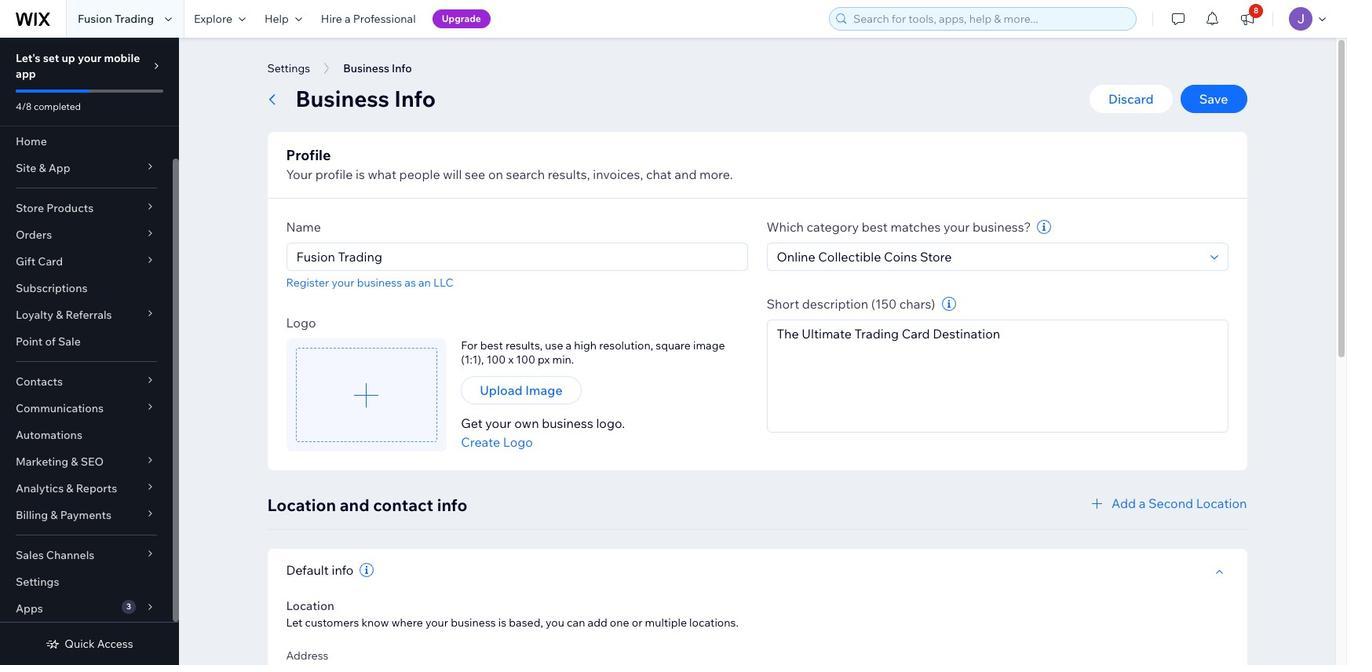 Task type: locate. For each thing, give the bounding box(es) containing it.
gift
[[16, 254, 35, 269]]

0 vertical spatial business
[[357, 276, 402, 290]]

0 horizontal spatial info
[[332, 562, 354, 578]]

upload
[[480, 383, 523, 398]]

2 vertical spatial a
[[1139, 496, 1146, 511]]

Search for tools, apps, help & more... field
[[849, 8, 1132, 30]]

your up create logo button
[[486, 416, 512, 431]]

info down 'professional'
[[392, 61, 412, 75]]

completed
[[34, 101, 81, 112]]

help
[[265, 12, 289, 26]]

register your business as an llc
[[286, 276, 454, 290]]

multiple
[[645, 616, 687, 630]]

loyalty & referrals
[[16, 308, 112, 322]]

settings button
[[260, 57, 318, 80]]

settings down help button
[[267, 61, 310, 75]]

business info down business info button at the top of page
[[296, 85, 436, 112]]

2 horizontal spatial business
[[542, 416, 594, 431]]

matches
[[891, 219, 941, 235]]

sale
[[58, 335, 81, 349]]

app
[[16, 67, 36, 81]]

create logo button
[[461, 433, 533, 452]]

explore
[[194, 12, 232, 26]]

0 horizontal spatial best
[[480, 339, 503, 353]]

1 100 from the left
[[487, 353, 506, 367]]

0 horizontal spatial 100
[[487, 353, 506, 367]]

logo down register
[[286, 315, 316, 331]]

products
[[47, 201, 94, 215]]

home
[[16, 134, 47, 148]]

a for hire
[[345, 12, 351, 26]]

profile
[[315, 167, 353, 182]]

for
[[461, 339, 478, 353]]

0 vertical spatial business
[[343, 61, 390, 75]]

business down hire a professional link
[[343, 61, 390, 75]]

& right site
[[39, 161, 46, 175]]

info
[[437, 495, 468, 515], [332, 562, 354, 578]]

point of sale link
[[0, 328, 173, 355]]

logo down own
[[503, 434, 533, 450]]

info right the contact
[[437, 495, 468, 515]]

and right chat at the top of the page
[[675, 167, 697, 182]]

100 left x
[[487, 353, 506, 367]]

settings inside button
[[267, 61, 310, 75]]

0 horizontal spatial settings
[[16, 575, 59, 589]]

business down image on the bottom of the page
[[542, 416, 594, 431]]

which category best matches your business?
[[767, 219, 1032, 235]]

& right 'loyalty'
[[56, 308, 63, 322]]

business info button
[[335, 57, 420, 80]]

an
[[419, 276, 431, 290]]

0 vertical spatial business info
[[343, 61, 412, 75]]

your
[[78, 51, 102, 65], [944, 219, 970, 235], [332, 276, 355, 290], [486, 416, 512, 431], [426, 616, 449, 630]]

business
[[357, 276, 402, 290], [542, 416, 594, 431], [451, 616, 496, 630]]

location inside button
[[1197, 496, 1248, 511]]

orders
[[16, 228, 52, 242]]

hire a professional
[[321, 12, 416, 26]]

will
[[443, 167, 462, 182]]

0 vertical spatial logo
[[286, 315, 316, 331]]

(1:1),
[[461, 353, 484, 367]]

register your business as an llc link
[[286, 276, 454, 290]]

1 vertical spatial best
[[480, 339, 503, 353]]

your right 'up'
[[78, 51, 102, 65]]

a for add
[[1139, 496, 1146, 511]]

know
[[362, 616, 389, 630]]

best right the for
[[480, 339, 503, 353]]

settings down sales
[[16, 575, 59, 589]]

0 vertical spatial info
[[437, 495, 468, 515]]

analytics & reports
[[16, 481, 117, 496]]

2 vertical spatial business
[[451, 616, 496, 630]]

results,
[[548, 167, 590, 182], [506, 339, 543, 353]]

4/8 completed
[[16, 101, 81, 112]]

1 vertical spatial settings
[[16, 575, 59, 589]]

settings link
[[0, 569, 173, 595]]

best left matches
[[862, 219, 888, 235]]

& for billing
[[50, 508, 58, 522]]

Describe your business here. What makes it great? Use short catchy text to tell people what you do or offer. text field
[[768, 320, 1228, 432]]

1 horizontal spatial logo
[[503, 434, 533, 450]]

1 horizontal spatial info
[[437, 495, 468, 515]]

info
[[392, 61, 412, 75], [395, 85, 436, 112]]

communications button
[[0, 395, 173, 422]]

Enter your business or website type field
[[772, 243, 1206, 270]]

results, right the search
[[548, 167, 590, 182]]

fusion
[[78, 12, 112, 26]]

upload image
[[480, 383, 563, 398]]

site
[[16, 161, 36, 175]]

image
[[526, 383, 563, 398]]

x
[[508, 353, 514, 367]]

get your own business logo. create logo
[[461, 416, 625, 450]]

subscriptions link
[[0, 275, 173, 302]]

up
[[62, 51, 75, 65]]

0 vertical spatial and
[[675, 167, 697, 182]]

2 horizontal spatial a
[[1139, 496, 1146, 511]]

info down business info button at the top of page
[[395, 85, 436, 112]]

a right hire
[[345, 12, 351, 26]]

& left seo
[[71, 455, 78, 469]]

1 vertical spatial is
[[499, 616, 507, 630]]

info right default
[[332, 562, 354, 578]]

0 horizontal spatial a
[[345, 12, 351, 26]]

1 horizontal spatial results,
[[548, 167, 590, 182]]

1 vertical spatial a
[[566, 339, 572, 353]]

0 horizontal spatial and
[[340, 495, 370, 515]]

a right add on the bottom of page
[[1139, 496, 1146, 511]]

settings inside sidebar element
[[16, 575, 59, 589]]

analytics & reports button
[[0, 475, 173, 502]]

llc
[[433, 276, 454, 290]]

high
[[574, 339, 597, 353]]

1 horizontal spatial 100
[[516, 353, 536, 367]]

is left based,
[[499, 616, 507, 630]]

business left as
[[357, 276, 402, 290]]

0 horizontal spatial is
[[356, 167, 365, 182]]

quick
[[65, 637, 95, 651]]

location
[[267, 495, 336, 515], [1197, 496, 1248, 511], [286, 599, 335, 613]]

reports
[[76, 481, 117, 496]]

0 vertical spatial a
[[345, 12, 351, 26]]

& right billing
[[50, 508, 58, 522]]

image
[[694, 339, 725, 353]]

1 vertical spatial and
[[340, 495, 370, 515]]

& inside "dropdown button"
[[56, 308, 63, 322]]

location up default
[[267, 495, 336, 515]]

a right use
[[566, 339, 572, 353]]

point of sale
[[16, 335, 81, 349]]

0 vertical spatial settings
[[267, 61, 310, 75]]

& for site
[[39, 161, 46, 175]]

locations.
[[690, 616, 739, 630]]

0 horizontal spatial business
[[357, 276, 402, 290]]

communications
[[16, 401, 104, 416]]

1 horizontal spatial and
[[675, 167, 697, 182]]

is inside profile your profile is what people will see on search results, invoices, chat and more.
[[356, 167, 365, 182]]

1 horizontal spatial best
[[862, 219, 888, 235]]

location for location let customers know where your business is based, you can add one or multiple locations.
[[286, 599, 335, 613]]

and left the contact
[[340, 495, 370, 515]]

settings for settings button
[[267, 61, 310, 75]]

business info down 'professional'
[[343, 61, 412, 75]]

location right second
[[1197, 496, 1248, 511]]

1 vertical spatial results,
[[506, 339, 543, 353]]

1 horizontal spatial is
[[499, 616, 507, 630]]

0 horizontal spatial logo
[[286, 315, 316, 331]]

100 right x
[[516, 353, 536, 367]]

0 vertical spatial results,
[[548, 167, 590, 182]]

your inside let's set up your mobile app
[[78, 51, 102, 65]]

business
[[343, 61, 390, 75], [296, 85, 390, 112]]

business down business info button at the top of page
[[296, 85, 390, 112]]

get
[[461, 416, 483, 431]]

chars)
[[900, 296, 936, 312]]

& left reports
[[66, 481, 73, 496]]

square
[[656, 339, 691, 353]]

your right where
[[426, 616, 449, 630]]

a inside button
[[1139, 496, 1146, 511]]

0 horizontal spatial results,
[[506, 339, 543, 353]]

or
[[632, 616, 643, 630]]

location inside location let customers know where your business is based, you can add one or multiple locations.
[[286, 599, 335, 613]]

& inside popup button
[[71, 455, 78, 469]]

professional
[[353, 12, 416, 26]]

1 horizontal spatial settings
[[267, 61, 310, 75]]

profile your profile is what people will see on search results, invoices, chat and more.
[[286, 146, 733, 182]]

0 vertical spatial info
[[392, 61, 412, 75]]

Type your business name (e.g., Amy's Shoes) field
[[292, 243, 743, 270]]

1 horizontal spatial business
[[451, 616, 496, 630]]

use
[[545, 339, 564, 353]]

chat
[[646, 167, 672, 182]]

1 vertical spatial business
[[542, 416, 594, 431]]

1 horizontal spatial a
[[566, 339, 572, 353]]

default info
[[286, 562, 354, 578]]

second
[[1149, 496, 1194, 511]]

results, left use
[[506, 339, 543, 353]]

billing & payments button
[[0, 502, 173, 529]]

0 vertical spatial is
[[356, 167, 365, 182]]

is left what
[[356, 167, 365, 182]]

1 vertical spatial logo
[[503, 434, 533, 450]]

set
[[43, 51, 59, 65]]

location up "let"
[[286, 599, 335, 613]]

site & app button
[[0, 155, 173, 181]]

see
[[465, 167, 486, 182]]

business left based,
[[451, 616, 496, 630]]



Task type: describe. For each thing, give the bounding box(es) containing it.
contacts
[[16, 375, 63, 389]]

channels
[[46, 548, 95, 562]]

discard button
[[1090, 85, 1173, 113]]

store
[[16, 201, 44, 215]]

your
[[286, 167, 313, 182]]

customers
[[305, 616, 359, 630]]

1 vertical spatial business info
[[296, 85, 436, 112]]

& for marketing
[[71, 455, 78, 469]]

sales channels button
[[0, 542, 173, 569]]

on
[[488, 167, 503, 182]]

business inside location let customers know where your business is based, you can add one or multiple locations.
[[451, 616, 496, 630]]

gift card button
[[0, 248, 173, 275]]

location and contact info
[[267, 495, 468, 515]]

1 vertical spatial business
[[296, 85, 390, 112]]

add
[[1112, 496, 1137, 511]]

8
[[1254, 5, 1259, 16]]

your right register
[[332, 276, 355, 290]]

profile
[[286, 146, 331, 164]]

save button
[[1181, 85, 1248, 113]]

8 button
[[1231, 0, 1265, 38]]

your inside get your own business logo. create logo
[[486, 416, 512, 431]]

quick access button
[[46, 637, 133, 651]]

1 vertical spatial info
[[332, 562, 354, 578]]

description
[[803, 296, 869, 312]]

your inside location let customers know where your business is based, you can add one or multiple locations.
[[426, 616, 449, 630]]

upgrade button
[[432, 9, 491, 28]]

marketing
[[16, 455, 68, 469]]

store products
[[16, 201, 94, 215]]

contact
[[373, 495, 433, 515]]

orders button
[[0, 221, 173, 248]]

business inside button
[[343, 61, 390, 75]]

people
[[399, 167, 440, 182]]

add a second location
[[1112, 496, 1248, 511]]

you
[[546, 616, 565, 630]]

let's
[[16, 51, 41, 65]]

upload image button
[[461, 376, 582, 405]]

as
[[405, 276, 416, 290]]

best inside 'for best results, use a high resolution, square image (1:1), 100 x 100 px min.'
[[480, 339, 503, 353]]

sidebar element
[[0, 38, 179, 665]]

automations link
[[0, 422, 173, 448]]

help button
[[255, 0, 312, 38]]

subscriptions
[[16, 281, 88, 295]]

automations
[[16, 428, 82, 442]]

apps
[[16, 602, 43, 616]]

settings for settings link
[[16, 575, 59, 589]]

let's set up your mobile app
[[16, 51, 140, 81]]

hire
[[321, 12, 342, 26]]

gift card
[[16, 254, 63, 269]]

results, inside profile your profile is what people will see on search results, invoices, chat and more.
[[548, 167, 590, 182]]

save
[[1200, 91, 1229, 107]]

results, inside 'for best results, use a high resolution, square image (1:1), 100 x 100 px min.'
[[506, 339, 543, 353]]

add
[[588, 616, 608, 630]]

create
[[461, 434, 501, 450]]

fusion trading
[[78, 12, 154, 26]]

analytics
[[16, 481, 64, 496]]

and inside profile your profile is what people will see on search results, invoices, chat and more.
[[675, 167, 697, 182]]

own
[[515, 416, 539, 431]]

business info inside business info button
[[343, 61, 412, 75]]

store products button
[[0, 195, 173, 221]]

search
[[506, 167, 545, 182]]

let
[[286, 616, 303, 630]]

for best results, use a high resolution, square image (1:1), 100 x 100 px min.
[[461, 339, 725, 367]]

marketing & seo
[[16, 455, 104, 469]]

referrals
[[66, 308, 112, 322]]

min.
[[553, 353, 574, 367]]

access
[[97, 637, 133, 651]]

2 100 from the left
[[516, 353, 536, 367]]

business?
[[973, 219, 1032, 235]]

(150
[[872, 296, 897, 312]]

your right matches
[[944, 219, 970, 235]]

& for analytics
[[66, 481, 73, 496]]

resolution,
[[599, 339, 654, 353]]

loyalty & referrals button
[[0, 302, 173, 328]]

loyalty
[[16, 308, 53, 322]]

upgrade
[[442, 13, 481, 24]]

1 vertical spatial info
[[395, 85, 436, 112]]

where
[[392, 616, 423, 630]]

& for loyalty
[[56, 308, 63, 322]]

sales
[[16, 548, 44, 562]]

hire a professional link
[[312, 0, 425, 38]]

discard
[[1109, 91, 1154, 107]]

name
[[286, 219, 321, 235]]

a inside 'for best results, use a high resolution, square image (1:1), 100 x 100 px min.'
[[566, 339, 572, 353]]

location for location and contact info
[[267, 495, 336, 515]]

billing & payments
[[16, 508, 111, 522]]

seo
[[81, 455, 104, 469]]

register
[[286, 276, 329, 290]]

home link
[[0, 128, 173, 155]]

is inside location let customers know where your business is based, you can add one or multiple locations.
[[499, 616, 507, 630]]

site & app
[[16, 161, 70, 175]]

logo.
[[596, 416, 625, 431]]

based,
[[509, 616, 543, 630]]

0 vertical spatial best
[[862, 219, 888, 235]]

category
[[807, 219, 859, 235]]

business inside get your own business logo. create logo
[[542, 416, 594, 431]]

logo inside get your own business logo. create logo
[[503, 434, 533, 450]]

add a second location button
[[1089, 494, 1248, 513]]

info inside button
[[392, 61, 412, 75]]



Task type: vqa. For each thing, say whether or not it's contained in the screenshot.
the All
no



